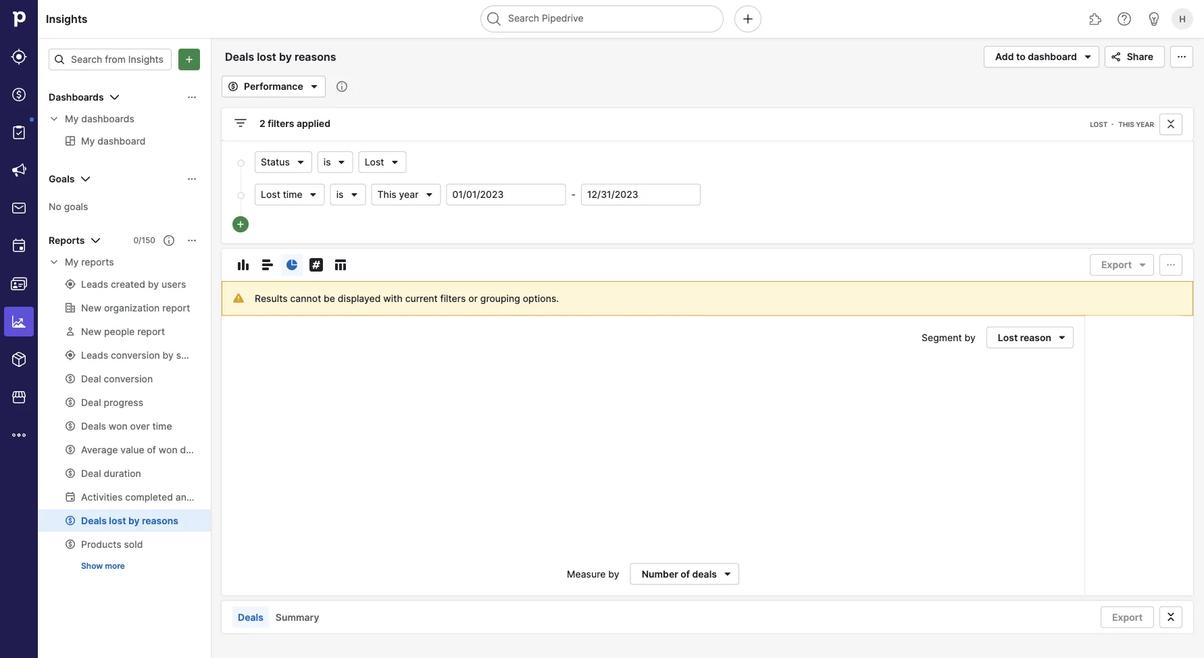 Task type: locate. For each thing, give the bounding box(es) containing it.
add to dashboard
[[996, 51, 1077, 63]]

1 vertical spatial export
[[1113, 612, 1143, 623]]

year
[[1136, 120, 1154, 128], [399, 189, 419, 200]]

2 filters applied
[[260, 118, 330, 129]]

this year
[[1119, 120, 1154, 128], [377, 189, 419, 200]]

lost button
[[359, 151, 407, 173]]

0 vertical spatial dashboards
[[49, 92, 104, 103]]

export button
[[1090, 254, 1154, 276], [1101, 607, 1154, 628]]

no
[[49, 201, 61, 212]]

0 vertical spatial by
[[965, 332, 976, 343]]

0 vertical spatial reports
[[49, 235, 85, 246]]

deals image
[[11, 87, 27, 103]]

0 vertical spatial this year
[[1119, 120, 1154, 128]]

reports
[[49, 235, 85, 246], [81, 257, 114, 268]]

current
[[405, 293, 438, 304]]

be
[[324, 293, 335, 304]]

1 vertical spatial my
[[65, 257, 79, 268]]

0 vertical spatial is button
[[318, 151, 353, 173]]

0 vertical spatial my
[[65, 113, 79, 125]]

goals button
[[38, 168, 211, 190]]

1 horizontal spatial mm/dd/yyyy text field
[[581, 184, 701, 205]]

is field down applied
[[318, 151, 353, 173]]

time
[[283, 189, 303, 200]]

dashboards
[[49, 92, 104, 103], [81, 113, 134, 125]]

1 vertical spatial dashboards
[[81, 113, 134, 125]]

color primary image inside goals button
[[187, 174, 197, 185]]

0 horizontal spatial year
[[399, 189, 419, 200]]

reports up color secondary icon
[[49, 235, 85, 246]]

my
[[65, 113, 79, 125], [65, 257, 79, 268]]

1 horizontal spatial this
[[1119, 120, 1135, 128]]

is field down lost popup button
[[330, 184, 366, 205]]

1 horizontal spatial is
[[336, 189, 344, 200]]

2 my from the top
[[65, 257, 79, 268]]

0 horizontal spatial is
[[324, 156, 331, 168]]

color primary image inside goals button
[[77, 171, 94, 187]]

more
[[105, 561, 125, 571]]

is button
[[318, 151, 353, 173], [330, 184, 366, 205]]

lost inside button
[[998, 332, 1018, 343]]

0 horizontal spatial this year
[[377, 189, 419, 200]]

0 horizontal spatial filters
[[268, 118, 294, 129]]

no goals
[[49, 201, 88, 212]]

1 vertical spatial by
[[609, 568, 620, 580]]

color primary image
[[1080, 49, 1096, 65], [1108, 51, 1125, 62], [225, 81, 241, 92], [295, 157, 306, 168], [336, 157, 347, 168], [390, 157, 400, 168], [77, 171, 94, 187], [308, 189, 319, 200], [87, 233, 104, 249], [164, 235, 174, 246], [235, 257, 251, 273], [1163, 260, 1179, 270], [1163, 612, 1179, 623]]

0 horizontal spatial color primary inverted image
[[181, 54, 197, 65]]

color primary image inside add to dashboard button
[[1080, 49, 1096, 65]]

0 horizontal spatial by
[[609, 568, 620, 580]]

displayed
[[338, 293, 381, 304]]

1 vertical spatial this year
[[377, 189, 419, 200]]

lost inside popup button
[[365, 156, 384, 168]]

by right measure
[[609, 568, 620, 580]]

is button down applied
[[318, 151, 353, 173]]

1 vertical spatial is field
[[330, 184, 366, 205]]

number
[[642, 568, 678, 580]]

color secondary image
[[49, 114, 59, 124]]

1 vertical spatial this
[[377, 189, 397, 200]]

summary button
[[270, 607, 325, 628]]

0 horizontal spatial this
[[377, 189, 397, 200]]

1 horizontal spatial color primary inverted image
[[235, 219, 246, 230]]

mm/dd/yyyy text field right the -
[[581, 184, 701, 205]]

add
[[996, 51, 1014, 63]]

dashboard
[[1028, 51, 1077, 63]]

0 vertical spatial is field
[[318, 151, 353, 173]]

reason
[[1020, 332, 1052, 343]]

deals
[[238, 612, 263, 623]]

color secondary image
[[49, 257, 59, 268]]

menu item
[[0, 303, 38, 341]]

lost reason
[[998, 332, 1052, 343]]

1 mm/dd/yyyy text field from the left
[[446, 184, 566, 205]]

show more button
[[76, 558, 130, 575]]

quick help image
[[1117, 11, 1133, 27]]

1 horizontal spatial by
[[965, 332, 976, 343]]

export
[[1102, 259, 1132, 271], [1113, 612, 1143, 623]]

or
[[469, 293, 478, 304]]

1 vertical spatial is button
[[330, 184, 366, 205]]

filters left or
[[440, 293, 466, 304]]

1 vertical spatial export button
[[1101, 607, 1154, 628]]

color primary image
[[1174, 51, 1190, 62], [54, 54, 65, 65], [306, 78, 322, 95], [107, 89, 123, 105], [187, 92, 197, 103], [233, 115, 249, 131], [1163, 119, 1179, 130], [187, 174, 197, 185], [349, 189, 360, 200], [424, 189, 435, 200], [187, 235, 197, 246], [260, 257, 276, 273], [284, 257, 300, 273], [308, 257, 324, 273], [333, 257, 349, 273], [1135, 260, 1151, 270], [1054, 332, 1071, 343], [720, 569, 736, 580]]

color primary image inside number of deals button
[[720, 569, 736, 580]]

goals up no
[[49, 173, 75, 185]]

0 vertical spatial export
[[1102, 259, 1132, 271]]

show more
[[81, 561, 125, 571]]

my dashboards
[[65, 113, 134, 125]]

is
[[324, 156, 331, 168], [336, 189, 344, 200]]

goals
[[49, 173, 75, 185], [64, 201, 88, 212]]

Deals lost by reasons field
[[222, 48, 361, 66]]

filters
[[268, 118, 294, 129], [440, 293, 466, 304]]

is down applied
[[324, 156, 331, 168]]

options.
[[523, 293, 559, 304]]

reports right color secondary icon
[[81, 257, 114, 268]]

This year field
[[371, 184, 441, 205]]

1 vertical spatial color primary inverted image
[[235, 219, 246, 230]]

dashboards up color secondary image
[[49, 92, 104, 103]]

deals
[[692, 568, 717, 580]]

goals inside button
[[49, 173, 75, 185]]

results
[[255, 293, 288, 304]]

number of deals button
[[630, 563, 739, 585]]

color primary inverted image
[[181, 54, 197, 65], [235, 219, 246, 230]]

color primary image inside lost time popup button
[[308, 189, 319, 200]]

by right segment
[[965, 332, 976, 343]]

MM/DD/YYYY text field
[[446, 184, 566, 205], [581, 184, 701, 205]]

1 my from the top
[[65, 113, 79, 125]]

lost
[[1090, 120, 1108, 128], [365, 156, 384, 168], [261, 189, 280, 200], [998, 332, 1018, 343]]

color primary image inside lost reason button
[[1054, 332, 1071, 343]]

by
[[965, 332, 976, 343], [609, 568, 620, 580]]

1 vertical spatial is
[[336, 189, 344, 200]]

sales assistant image
[[1146, 11, 1163, 27]]

lost time
[[261, 189, 303, 200]]

performance
[[244, 81, 303, 92]]

menu
[[0, 0, 38, 658]]

performance button
[[222, 76, 326, 97]]

is button down lost popup button
[[330, 184, 366, 205]]

this inside popup button
[[377, 189, 397, 200]]

goals right no
[[64, 201, 88, 212]]

2 mm/dd/yyyy text field from the left
[[581, 184, 701, 205]]

my right color secondary icon
[[65, 257, 79, 268]]

insights image
[[11, 314, 27, 330]]

filters right 2
[[268, 118, 294, 129]]

is button for lost
[[318, 151, 353, 173]]

is field for this year
[[330, 184, 366, 205]]

color primary image inside share button
[[1108, 51, 1125, 62]]

segment
[[922, 332, 962, 343]]

my for my reports
[[65, 257, 79, 268]]

measure by
[[567, 568, 620, 580]]

1 vertical spatial reports
[[81, 257, 114, 268]]

my right color secondary image
[[65, 113, 79, 125]]

sales inbox image
[[11, 200, 27, 216]]

dashboards down dashboards button
[[81, 113, 134, 125]]

0 vertical spatial is
[[324, 156, 331, 168]]

1 horizontal spatial this year
[[1119, 120, 1154, 128]]

1 vertical spatial year
[[399, 189, 419, 200]]

to
[[1017, 51, 1026, 63]]

0 vertical spatial goals
[[49, 173, 75, 185]]

mm/dd/yyyy text field left the -
[[446, 184, 566, 205]]

0 horizontal spatial mm/dd/yyyy text field
[[446, 184, 566, 205]]

1 horizontal spatial filters
[[440, 293, 466, 304]]

is right time
[[336, 189, 344, 200]]

1 horizontal spatial year
[[1136, 120, 1154, 128]]

is field
[[318, 151, 353, 173], [330, 184, 366, 205]]

this
[[1119, 120, 1135, 128], [377, 189, 397, 200]]

my reports
[[65, 257, 114, 268]]



Task type: vqa. For each thing, say whether or not it's contained in the screenshot.
Performance
yes



Task type: describe. For each thing, give the bounding box(es) containing it.
my for my dashboards
[[65, 113, 79, 125]]

segment by
[[922, 332, 976, 343]]

deals button
[[233, 607, 269, 628]]

results cannot be displayed with current filters or grouping options.
[[255, 293, 559, 304]]

share
[[1127, 51, 1154, 63]]

1 vertical spatial goals
[[64, 201, 88, 212]]

color primary image inside this year popup button
[[424, 189, 435, 200]]

of
[[681, 568, 690, 580]]

year inside popup button
[[399, 189, 419, 200]]

campaigns image
[[11, 162, 27, 178]]

applied
[[297, 118, 330, 129]]

cannot
[[290, 293, 321, 304]]

dashboards button
[[38, 87, 211, 108]]

2
[[260, 118, 265, 129]]

color primary image inside is field
[[336, 157, 347, 168]]

share button
[[1105, 46, 1165, 68]]

by for measure by
[[609, 568, 620, 580]]

is for status
[[324, 156, 331, 168]]

lost reason button
[[987, 327, 1074, 348]]

measure
[[567, 568, 606, 580]]

status
[[261, 156, 290, 168]]

lost time button
[[255, 184, 325, 205]]

grouping
[[480, 293, 520, 304]]

info image
[[336, 81, 347, 92]]

this year inside popup button
[[377, 189, 419, 200]]

Status field
[[255, 151, 312, 173]]

contacts image
[[11, 276, 27, 292]]

color primary image inside lost popup button
[[390, 157, 400, 168]]

0 vertical spatial this
[[1119, 120, 1135, 128]]

marketplace image
[[11, 389, 27, 406]]

Lost field
[[359, 151, 407, 173]]

color warning image
[[233, 293, 244, 303]]

lost inside popup button
[[261, 189, 280, 200]]

insights
[[46, 12, 88, 25]]

show
[[81, 561, 103, 571]]

status button
[[255, 151, 312, 173]]

1 vertical spatial filters
[[440, 293, 466, 304]]

by for segment by
[[965, 332, 976, 343]]

summary
[[276, 612, 319, 623]]

color primary image inside performance button
[[225, 81, 241, 92]]

0 vertical spatial export button
[[1090, 254, 1154, 276]]

h
[[1180, 14, 1186, 24]]

number of deals
[[642, 568, 717, 580]]

color primary image inside performance button
[[306, 78, 322, 95]]

products image
[[11, 351, 27, 368]]

this year button
[[371, 184, 441, 205]]

Lost time field
[[255, 184, 325, 205]]

with
[[383, 293, 403, 304]]

0/150
[[133, 236, 155, 245]]

Search Pipedrive field
[[481, 5, 724, 32]]

0 vertical spatial year
[[1136, 120, 1154, 128]]

0 vertical spatial color primary inverted image
[[181, 54, 197, 65]]

-
[[571, 189, 576, 200]]

activities image
[[11, 238, 27, 254]]

home image
[[9, 9, 29, 29]]

is for lost time
[[336, 189, 344, 200]]

leads image
[[11, 49, 27, 65]]

color primary image inside is field
[[349, 189, 360, 200]]

dashboards inside button
[[49, 92, 104, 103]]

color primary image inside status popup button
[[295, 157, 306, 168]]

Search from Insights text field
[[49, 49, 172, 70]]

add to dashboard button
[[984, 46, 1100, 68]]

h button
[[1169, 5, 1196, 32]]

more image
[[11, 427, 27, 443]]

0 vertical spatial filters
[[268, 118, 294, 129]]

color undefined image
[[11, 124, 27, 141]]

is button for this year
[[330, 184, 366, 205]]

quick add image
[[740, 11, 756, 27]]

is field for lost
[[318, 151, 353, 173]]



